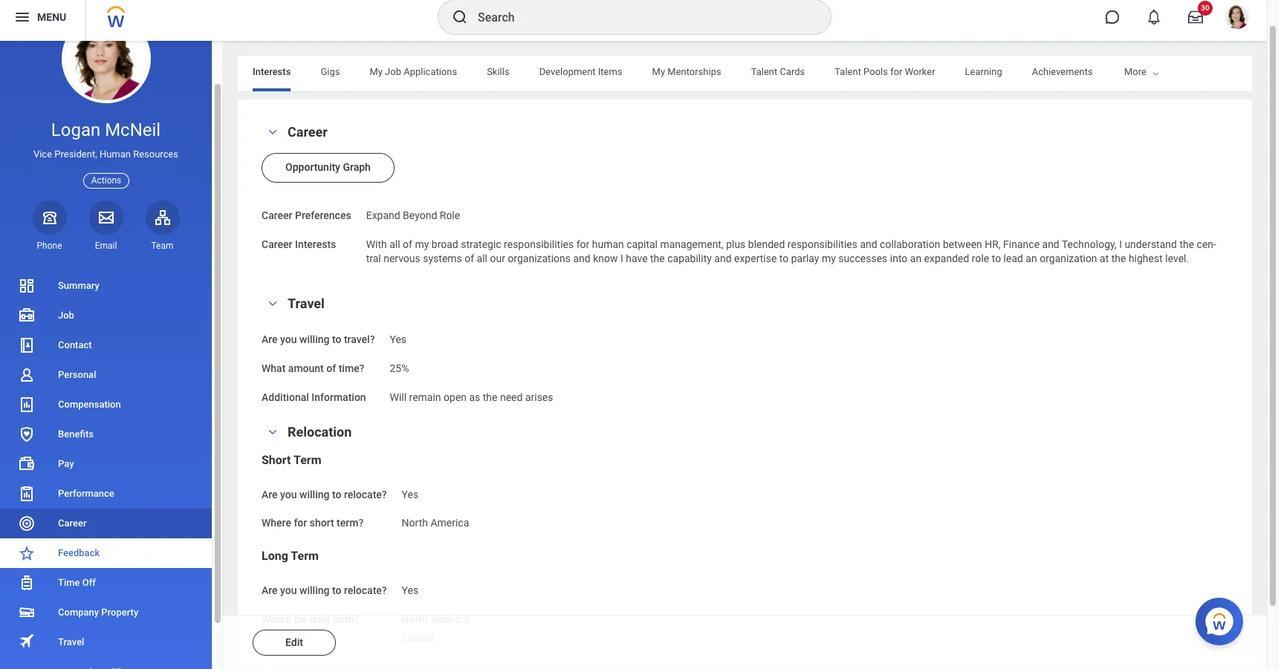 Task type: vqa. For each thing, say whether or not it's contained in the screenshot.
Toolbar
no



Task type: describe. For each thing, give the bounding box(es) containing it.
actions
[[91, 175, 121, 186]]

0 vertical spatial all
[[390, 238, 400, 250]]

to down hr,
[[992, 252, 1001, 264]]

contact image
[[18, 337, 36, 355]]

search image
[[451, 8, 469, 26]]

have
[[626, 252, 648, 264]]

pay image
[[18, 456, 36, 474]]

time off link
[[0, 569, 212, 598]]

Search Workday  search field
[[478, 1, 801, 33]]

job inside tab list
[[385, 66, 401, 77]]

are for long term
[[262, 585, 278, 597]]

lead
[[1004, 252, 1024, 264]]

short
[[262, 453, 291, 467]]

long term group
[[262, 549, 1229, 646]]

expand beyond role
[[366, 210, 460, 222]]

tab list containing interests
[[238, 56, 1253, 91]]

email button
[[89, 201, 123, 252]]

preferences
[[295, 210, 351, 222]]

are you willing to relocate? for short term
[[262, 489, 387, 501]]

items selected list
[[402, 611, 493, 646]]

mcneil
[[105, 120, 161, 141]]

are inside travel "group"
[[262, 334, 278, 346]]

navigation pane region
[[0, 14, 223, 670]]

feedback link
[[0, 539, 212, 569]]

job image
[[18, 307, 36, 325]]

summary image
[[18, 277, 36, 295]]

organizations
[[508, 252, 571, 264]]

travel image
[[18, 633, 36, 651]]

north for the north america element within the items selected list
[[402, 614, 428, 626]]

management,
[[660, 238, 724, 250]]

short term group
[[262, 453, 1229, 532]]

contact link
[[0, 331, 212, 361]]

skills
[[487, 66, 510, 77]]

team logan mcneil element
[[145, 240, 180, 252]]

highest
[[1129, 252, 1163, 264]]

1 horizontal spatial my
[[822, 252, 836, 264]]

phone image
[[39, 209, 60, 227]]

25%
[[390, 363, 409, 375]]

edit button
[[253, 630, 336, 656]]

applications
[[404, 66, 457, 77]]

human
[[100, 149, 131, 160]]

expanded
[[925, 252, 970, 264]]

of for what amount of time?
[[327, 363, 336, 375]]

career group
[[262, 123, 1229, 278]]

30 button
[[1180, 1, 1213, 33]]

1 horizontal spatial the
[[1112, 252, 1127, 264]]

arises
[[525, 392, 553, 404]]

human
[[592, 238, 624, 250]]

performance
[[58, 488, 114, 500]]

pay
[[58, 459, 74, 470]]

learning
[[965, 66, 1003, 77]]

company property
[[58, 607, 138, 619]]

property
[[101, 607, 138, 619]]

into
[[890, 252, 908, 264]]

my job applications
[[370, 66, 457, 77]]

yes inside travel "group"
[[390, 334, 407, 346]]

beyond
[[403, 210, 437, 222]]

with all of my broad strategic responsibilities for human capital management, plus blended responsibilities and collaboration between hr, finance and technology, i understand the cen tral nervous systems of all our organizations and know i have the capability and expertise to parlay my successes into an expanded role to lead an organization at the highest level.
[[366, 238, 1217, 264]]

of for with all of my broad strategic responsibilities for human capital management, plus blended responsibilities and collaboration between hr, finance and technology, i understand the cen tral nervous systems of all our organizations and know i have the capability and expertise to parlay my successes into an expanded role to lead an organization at the highest level.
[[403, 238, 413, 250]]

expertise
[[734, 252, 777, 264]]

25% element
[[390, 360, 409, 375]]

relocate? for short term
[[344, 489, 387, 501]]

0 horizontal spatial my
[[415, 238, 429, 250]]

north america element inside short term group
[[402, 515, 469, 530]]

performance image
[[18, 485, 36, 503]]

compensation image
[[18, 396, 36, 414]]

the capability
[[650, 252, 712, 264]]

willing for long term
[[300, 585, 330, 597]]

vice president, human resources
[[33, 149, 178, 160]]

short
[[310, 518, 334, 530]]

opportunity graph button
[[262, 153, 395, 183]]

travel group
[[262, 295, 1229, 406]]

career button
[[288, 124, 328, 140]]

career for career button
[[288, 124, 328, 140]]

contact
[[58, 340, 92, 351]]

travel inside "group"
[[288, 296, 325, 312]]

list inside navigation pane region
[[0, 271, 212, 670]]

justify image
[[13, 8, 31, 26]]

2 responsibilities from the left
[[788, 238, 858, 250]]

0 vertical spatial the
[[1180, 238, 1195, 250]]

mentorships
[[668, 66, 722, 77]]

willing for short term
[[300, 489, 330, 501]]

chevron down image for travel
[[264, 299, 282, 310]]

interests inside career group
[[295, 238, 336, 250]]

and left know
[[574, 252, 591, 264]]

additional information element
[[390, 383, 553, 405]]

and up organization
[[1043, 238, 1060, 250]]

long term
[[262, 549, 319, 564]]

opportunity
[[285, 161, 340, 173]]

hr,
[[985, 238, 1001, 250]]

to left parlay
[[780, 252, 789, 264]]

performance link
[[0, 479, 212, 509]]

amount
[[288, 363, 324, 375]]

relocation
[[288, 424, 352, 440]]

europe element
[[402, 629, 434, 644]]

education
[[1210, 66, 1253, 77]]

north america for the north america element inside short term group
[[402, 518, 469, 530]]

term for long term
[[291, 549, 319, 564]]

long
[[262, 549, 288, 564]]

vice
[[33, 149, 52, 160]]

are you willing to travel?
[[262, 334, 375, 346]]

nervous
[[384, 252, 421, 264]]

certifications
[[1123, 66, 1180, 77]]

will remain open as the need arises
[[390, 392, 553, 404]]

email logan mcneil element
[[89, 240, 123, 252]]

time off image
[[18, 575, 36, 592]]

to for where for short term?
[[332, 489, 342, 501]]

my mentorships
[[652, 66, 722, 77]]

benefits link
[[0, 420, 212, 450]]

edit
[[285, 637, 303, 649]]

time off
[[58, 578, 96, 589]]

career list item
[[0, 509, 212, 539]]

information
[[312, 392, 366, 404]]

time
[[58, 578, 80, 589]]

logan mcneil
[[51, 120, 161, 141]]

talent cards
[[751, 66, 805, 77]]

systems
[[423, 252, 462, 264]]

logan
[[51, 120, 101, 141]]

travel inside list
[[58, 637, 84, 648]]

summary
[[58, 280, 99, 291]]

open
[[444, 392, 467, 404]]

you for long
[[280, 585, 297, 597]]

additional
[[262, 392, 309, 404]]

where for long term?
[[262, 614, 359, 626]]

notifications large image
[[1147, 10, 1162, 25]]

relocate? for long term
[[344, 585, 387, 597]]

resources
[[133, 149, 178, 160]]

company
[[58, 607, 99, 619]]

america for the north america element within the items selected list
[[431, 614, 469, 626]]



Task type: locate. For each thing, give the bounding box(es) containing it.
worker
[[905, 66, 936, 77]]

travel up are you willing to travel? on the left of the page
[[288, 296, 325, 312]]

to inside travel "group"
[[332, 334, 342, 346]]

talent for talent pools for worker
[[835, 66, 862, 77]]

north inside short term group
[[402, 518, 428, 530]]

1 vertical spatial willing
[[300, 489, 330, 501]]

to inside short term group
[[332, 489, 342, 501]]

north
[[402, 518, 428, 530], [402, 614, 428, 626]]

0 vertical spatial america
[[431, 518, 469, 530]]

know
[[593, 252, 618, 264]]

1 relocate? from the top
[[344, 489, 387, 501]]

1 horizontal spatial all
[[477, 252, 488, 264]]

3 are from the top
[[262, 585, 278, 597]]

you inside long term group
[[280, 585, 297, 597]]

0 horizontal spatial my
[[370, 66, 383, 77]]

parlay
[[791, 252, 820, 264]]

0 horizontal spatial of
[[327, 363, 336, 375]]

2 chevron down image from the top
[[264, 299, 282, 310]]

1 vertical spatial yes element
[[402, 486, 419, 501]]

term down relocation button
[[294, 453, 322, 467]]

for inside short term group
[[294, 518, 307, 530]]

term? for long term
[[333, 614, 359, 626]]

willing up what amount of time?
[[300, 334, 330, 346]]

0 vertical spatial yes element
[[390, 331, 407, 346]]

career down 'career preferences'
[[262, 238, 292, 250]]

willing inside travel "group"
[[300, 334, 330, 346]]

responsibilities up organizations
[[504, 238, 574, 250]]

blended
[[748, 238, 785, 250]]

you inside travel "group"
[[280, 334, 297, 346]]

1 an from the left
[[911, 252, 922, 264]]

1 vertical spatial job
[[58, 310, 74, 321]]

where up edit at the left of page
[[262, 614, 291, 626]]

1 vertical spatial you
[[280, 489, 297, 501]]

1 willing from the top
[[300, 334, 330, 346]]

talent
[[751, 66, 778, 77], [835, 66, 862, 77]]

where inside short term group
[[262, 518, 291, 530]]

to inside long term group
[[332, 585, 342, 597]]

cen
[[1197, 238, 1217, 250]]

at
[[1100, 252, 1109, 264]]

of
[[403, 238, 413, 250], [465, 252, 474, 264], [327, 363, 336, 375]]

1 vertical spatial interests
[[295, 238, 336, 250]]

talent pools for worker
[[835, 66, 936, 77]]

compensation link
[[0, 390, 212, 420]]

1 vertical spatial term
[[291, 549, 319, 564]]

yes
[[390, 334, 407, 346], [402, 489, 419, 501], [402, 585, 419, 597]]

travel down company at the bottom left
[[58, 637, 84, 648]]

to
[[780, 252, 789, 264], [992, 252, 1001, 264], [332, 334, 342, 346], [332, 489, 342, 501], [332, 585, 342, 597]]

team
[[151, 241, 174, 251]]

where inside long term group
[[262, 614, 291, 626]]

what amount of time?
[[262, 363, 365, 375]]

1 vertical spatial yes
[[402, 489, 419, 501]]

the inside additional information element
[[483, 392, 498, 404]]

2 vertical spatial of
[[327, 363, 336, 375]]

development
[[539, 66, 596, 77]]

chevron down image inside career group
[[264, 127, 282, 138]]

are you willing to relocate? up short
[[262, 489, 387, 501]]

willing inside short term group
[[300, 489, 330, 501]]

you down short term button
[[280, 489, 297, 501]]

organization
[[1040, 252, 1098, 264]]

north america for the north america element within the items selected list
[[402, 614, 469, 626]]

1 horizontal spatial talent
[[835, 66, 862, 77]]

1 horizontal spatial i
[[1120, 238, 1123, 250]]

talent left the cards
[[751, 66, 778, 77]]

term right 'long'
[[291, 549, 319, 564]]

career for career preferences
[[262, 210, 292, 222]]

relocate? inside long term group
[[344, 585, 387, 597]]

america for the north america element inside short term group
[[431, 518, 469, 530]]

2 north america element from the top
[[402, 611, 469, 626]]

for left long
[[294, 614, 307, 626]]

understand
[[1125, 238, 1178, 250]]

the right at
[[1112, 252, 1127, 264]]

achievements
[[1032, 66, 1093, 77]]

0 horizontal spatial travel
[[58, 637, 84, 648]]

to left travel?
[[332, 334, 342, 346]]

level.
[[1166, 252, 1190, 264]]

cards
[[780, 66, 805, 77]]

view team image
[[154, 209, 171, 227]]

2 north from the top
[[402, 614, 428, 626]]

opportunity graph
[[285, 161, 371, 173]]

plus
[[726, 238, 746, 250]]

career up feedback on the bottom
[[58, 518, 87, 529]]

development items
[[539, 66, 623, 77]]

1 vertical spatial chevron down image
[[264, 299, 282, 310]]

1 vertical spatial travel
[[58, 637, 84, 648]]

chevron down image left travel button
[[264, 299, 282, 310]]

you inside short term group
[[280, 489, 297, 501]]

term? right long
[[333, 614, 359, 626]]

0 vertical spatial term
[[294, 453, 322, 467]]

willing inside long term group
[[300, 585, 330, 597]]

0 vertical spatial willing
[[300, 334, 330, 346]]

2 where from the top
[[262, 614, 291, 626]]

between
[[943, 238, 983, 250]]

2 my from the left
[[652, 66, 665, 77]]

0 horizontal spatial all
[[390, 238, 400, 250]]

relocate? up the where for long term?
[[344, 585, 387, 597]]

1 north america element from the top
[[402, 515, 469, 530]]

yes element for long term
[[402, 582, 419, 597]]

and up successes
[[860, 238, 878, 250]]

1 vertical spatial term?
[[333, 614, 359, 626]]

chevron down image for career
[[264, 127, 282, 138]]

an down finance
[[1026, 252, 1038, 264]]

1 horizontal spatial travel
[[288, 296, 325, 312]]

for left human
[[577, 238, 590, 250]]

0 vertical spatial you
[[280, 334, 297, 346]]

2 north america from the top
[[402, 614, 469, 626]]

are up what
[[262, 334, 278, 346]]

all
[[390, 238, 400, 250], [477, 252, 488, 264]]

north america
[[402, 518, 469, 530], [402, 614, 469, 626]]

responsibilities up parlay
[[788, 238, 858, 250]]

1 horizontal spatial job
[[385, 66, 401, 77]]

where for short term?
[[262, 518, 364, 530]]

career inside list item
[[58, 518, 87, 529]]

career up opportunity
[[288, 124, 328, 140]]

yes element inside short term group
[[402, 486, 419, 501]]

my left broad
[[415, 238, 429, 250]]

1 north america from the top
[[402, 518, 469, 530]]

2 you from the top
[[280, 489, 297, 501]]

1 horizontal spatial responsibilities
[[788, 238, 858, 250]]

1 you from the top
[[280, 334, 297, 346]]

career image
[[18, 515, 36, 533]]

talent left pools on the right top of the page
[[835, 66, 862, 77]]

0 vertical spatial north america element
[[402, 515, 469, 530]]

0 horizontal spatial job
[[58, 310, 74, 321]]

remain
[[409, 392, 441, 404]]

long term button
[[262, 549, 319, 564]]

personal link
[[0, 361, 212, 390]]

job
[[385, 66, 401, 77], [58, 310, 74, 321]]

company property image
[[18, 604, 36, 622]]

personal image
[[18, 366, 36, 384]]

1 vertical spatial relocate?
[[344, 585, 387, 597]]

0 horizontal spatial an
[[911, 252, 922, 264]]

career preferences
[[262, 210, 351, 222]]

short term button
[[262, 453, 322, 467]]

0 vertical spatial job
[[385, 66, 401, 77]]

willing up where for short term?
[[300, 489, 330, 501]]

of inside travel "group"
[[327, 363, 336, 375]]

chevron down image left career button
[[264, 127, 282, 138]]

off
[[82, 578, 96, 589]]

company property link
[[0, 598, 212, 628]]

term? inside short term group
[[337, 518, 364, 530]]

1 vertical spatial i
[[621, 252, 624, 264]]

technology,
[[1062, 238, 1117, 250]]

relocate? inside short term group
[[344, 489, 387, 501]]

my right parlay
[[822, 252, 836, 264]]

are
[[262, 334, 278, 346], [262, 489, 278, 501], [262, 585, 278, 597]]

2 america from the top
[[431, 614, 469, 626]]

0 vertical spatial chevron down image
[[264, 127, 282, 138]]

to for where for long term?
[[332, 585, 342, 597]]

1 vertical spatial the
[[1112, 252, 1127, 264]]

0 vertical spatial north
[[402, 518, 428, 530]]

america inside short term group
[[431, 518, 469, 530]]

yes for long term
[[402, 585, 419, 597]]

career for career interests
[[262, 238, 292, 250]]

0 horizontal spatial the
[[483, 392, 498, 404]]

where up 'long'
[[262, 518, 291, 530]]

0 vertical spatial of
[[403, 238, 413, 250]]

0 vertical spatial interests
[[253, 66, 291, 77]]

phone button
[[32, 201, 67, 252]]

of left time? at the left of page
[[327, 363, 336, 375]]

1 vertical spatial all
[[477, 252, 488, 264]]

list
[[0, 271, 212, 670]]

1 north from the top
[[402, 518, 428, 530]]

1 where from the top
[[262, 518, 291, 530]]

america inside items selected list
[[431, 614, 469, 626]]

feedback image
[[18, 545, 36, 563]]

finance
[[1004, 238, 1040, 250]]

1 horizontal spatial of
[[403, 238, 413, 250]]

2 horizontal spatial the
[[1180, 238, 1195, 250]]

2 vertical spatial yes element
[[402, 582, 419, 597]]

travel link
[[0, 628, 212, 658]]

my for my mentorships
[[652, 66, 665, 77]]

0 vertical spatial yes
[[390, 334, 407, 346]]

for right pools on the right top of the page
[[891, 66, 903, 77]]

my
[[370, 66, 383, 77], [652, 66, 665, 77]]

chevron down image inside travel "group"
[[264, 299, 282, 310]]

2 vertical spatial willing
[[300, 585, 330, 597]]

and down plus
[[715, 252, 732, 264]]

strategic
[[461, 238, 502, 250]]

the up level.
[[1180, 238, 1195, 250]]

phone logan mcneil element
[[32, 240, 67, 252]]

pay link
[[0, 450, 212, 479]]

benefits image
[[18, 426, 36, 444]]

are inside long term group
[[262, 585, 278, 597]]

1 chevron down image from the top
[[264, 127, 282, 138]]

time?
[[339, 363, 365, 375]]

0 vertical spatial where
[[262, 518, 291, 530]]

you up what
[[280, 334, 297, 346]]

are down short
[[262, 489, 278, 501]]

1 vertical spatial are
[[262, 489, 278, 501]]

where for long
[[262, 614, 291, 626]]

0 vertical spatial are you willing to relocate?
[[262, 489, 387, 501]]

north america inside short term group
[[402, 518, 469, 530]]

term for short term
[[294, 453, 322, 467]]

travel
[[288, 296, 325, 312], [58, 637, 84, 648]]

chevron down image
[[264, 427, 282, 438]]

interests down preferences
[[295, 238, 336, 250]]

of up nervous on the top of the page
[[403, 238, 413, 250]]

2 horizontal spatial of
[[465, 252, 474, 264]]

my for my job applications
[[370, 66, 383, 77]]

are you willing to relocate? inside long term group
[[262, 585, 387, 597]]

job inside 'link'
[[58, 310, 74, 321]]

relocation group
[[262, 423, 1229, 646]]

my right 'gigs'
[[370, 66, 383, 77]]

chevron down image
[[264, 127, 282, 138], [264, 299, 282, 310]]

2 vertical spatial yes
[[402, 585, 419, 597]]

items
[[598, 66, 623, 77]]

yes element for short term
[[402, 486, 419, 501]]

north for the north america element inside short term group
[[402, 518, 428, 530]]

3 willing from the top
[[300, 585, 330, 597]]

pools
[[864, 66, 888, 77]]

north inside items selected list
[[402, 614, 428, 626]]

you down long term
[[280, 585, 297, 597]]

2 talent from the left
[[835, 66, 862, 77]]

mail image
[[97, 209, 115, 227]]

term inside group
[[294, 453, 322, 467]]

yes inside short term group
[[402, 489, 419, 501]]

0 horizontal spatial talent
[[751, 66, 778, 77]]

for left short
[[294, 518, 307, 530]]

i left 'have'
[[621, 252, 624, 264]]

tral
[[366, 238, 1217, 264]]

where for short
[[262, 518, 291, 530]]

expand beyond role element
[[366, 207, 460, 222]]

job left applications
[[385, 66, 401, 77]]

our
[[490, 252, 505, 264]]

1 vertical spatial where
[[262, 614, 291, 626]]

talent for talent cards
[[751, 66, 778, 77]]

broad
[[432, 238, 458, 250]]

2 are you willing to relocate? from the top
[[262, 585, 387, 597]]

of down strategic
[[465, 252, 474, 264]]

2 are from the top
[[262, 489, 278, 501]]

yes element
[[390, 331, 407, 346], [402, 486, 419, 501], [402, 582, 419, 597]]

role
[[972, 252, 990, 264]]

all up nervous on the top of the page
[[390, 238, 400, 250]]

are you willing to relocate? for long term
[[262, 585, 387, 597]]

my left mentorships
[[652, 66, 665, 77]]

profile logan mcneil image
[[1226, 5, 1250, 32]]

1 vertical spatial north
[[402, 614, 428, 626]]

you for short
[[280, 489, 297, 501]]

for inside long term group
[[294, 614, 307, 626]]

to for what amount of time?
[[332, 334, 342, 346]]

0 horizontal spatial responsibilities
[[504, 238, 574, 250]]

i
[[1120, 238, 1123, 250], [621, 252, 624, 264]]

term? for short term
[[337, 518, 364, 530]]

tab list
[[238, 56, 1253, 91]]

inbox large image
[[1189, 10, 1204, 25]]

with
[[366, 238, 387, 250]]

1 are you willing to relocate? from the top
[[262, 489, 387, 501]]

as
[[469, 392, 480, 404]]

are inside short term group
[[262, 489, 278, 501]]

1 vertical spatial america
[[431, 614, 469, 626]]

short term
[[262, 453, 322, 467]]

1 vertical spatial are you willing to relocate?
[[262, 585, 387, 597]]

summary link
[[0, 271, 212, 301]]

are you willing to relocate? inside short term group
[[262, 489, 387, 501]]

are for short term
[[262, 489, 278, 501]]

0 vertical spatial travel
[[288, 296, 325, 312]]

are down 'long'
[[262, 585, 278, 597]]

1 my from the left
[[370, 66, 383, 77]]

2 willing from the top
[[300, 489, 330, 501]]

interests left 'gigs'
[[253, 66, 291, 77]]

graph
[[343, 161, 371, 173]]

term inside group
[[291, 549, 319, 564]]

0 vertical spatial north america
[[402, 518, 469, 530]]

1 are from the top
[[262, 334, 278, 346]]

1 horizontal spatial interests
[[295, 238, 336, 250]]

are you willing to relocate? up long
[[262, 585, 387, 597]]

relocation button
[[288, 424, 352, 440]]

2 relocate? from the top
[[344, 585, 387, 597]]

menu button
[[0, 0, 86, 41]]

2 vertical spatial the
[[483, 392, 498, 404]]

1 vertical spatial north america element
[[402, 611, 469, 626]]

0 vertical spatial are
[[262, 334, 278, 346]]

travel button
[[288, 296, 325, 312]]

more
[[1125, 66, 1147, 77]]

1 horizontal spatial an
[[1026, 252, 1038, 264]]

role
[[440, 210, 460, 222]]

yes inside long term group
[[402, 585, 419, 597]]

1 america from the top
[[431, 518, 469, 530]]

2 vertical spatial are
[[262, 585, 278, 597]]

interests
[[253, 66, 291, 77], [295, 238, 336, 250]]

my
[[415, 238, 429, 250], [822, 252, 836, 264]]

feedback
[[58, 548, 100, 559]]

term? right short
[[337, 518, 364, 530]]

north america element
[[402, 515, 469, 530], [402, 611, 469, 626]]

yes for short term
[[402, 489, 419, 501]]

phone
[[37, 241, 62, 251]]

job up contact
[[58, 310, 74, 321]]

willing up the where for long term?
[[300, 585, 330, 597]]

1 vertical spatial north america
[[402, 614, 469, 626]]

0 vertical spatial i
[[1120, 238, 1123, 250]]

2 vertical spatial you
[[280, 585, 297, 597]]

interests inside tab list
[[253, 66, 291, 77]]

need
[[500, 392, 523, 404]]

all down strategic
[[477, 252, 488, 264]]

list containing summary
[[0, 271, 212, 670]]

1 horizontal spatial my
[[652, 66, 665, 77]]

an down "collaboration"
[[911, 252, 922, 264]]

30
[[1202, 4, 1210, 12]]

the right as
[[483, 392, 498, 404]]

menu
[[37, 11, 66, 23]]

job link
[[0, 301, 212, 331]]

north america element inside items selected list
[[402, 611, 469, 626]]

1 vertical spatial my
[[822, 252, 836, 264]]

for inside "with all of my broad strategic responsibilities for human capital management, plus blended responsibilities and collaboration between hr, finance and technology, i understand the cen tral nervous systems of all our organizations and know i have the capability and expertise to parlay my successes into an expanded role to lead an organization at the highest level."
[[577, 238, 590, 250]]

term? inside long term group
[[333, 614, 359, 626]]

1 talent from the left
[[751, 66, 778, 77]]

0 vertical spatial my
[[415, 238, 429, 250]]

0 vertical spatial term?
[[337, 518, 364, 530]]

1 responsibilities from the left
[[504, 238, 574, 250]]

3 you from the top
[[280, 585, 297, 597]]

1 vertical spatial of
[[465, 252, 474, 264]]

2 an from the left
[[1026, 252, 1038, 264]]

0 horizontal spatial i
[[621, 252, 624, 264]]

north america inside items selected list
[[402, 614, 469, 626]]

gigs
[[321, 66, 340, 77]]

career up career interests
[[262, 210, 292, 222]]

expand
[[366, 210, 400, 222]]

menu banner
[[0, 0, 1268, 41]]

to up short
[[332, 489, 342, 501]]

for inside tab list
[[891, 66, 903, 77]]

to up the where for long term?
[[332, 585, 342, 597]]

0 vertical spatial relocate?
[[344, 489, 387, 501]]

relocate? up where for short term?
[[344, 489, 387, 501]]

i left understand
[[1120, 238, 1123, 250]]

0 horizontal spatial interests
[[253, 66, 291, 77]]



